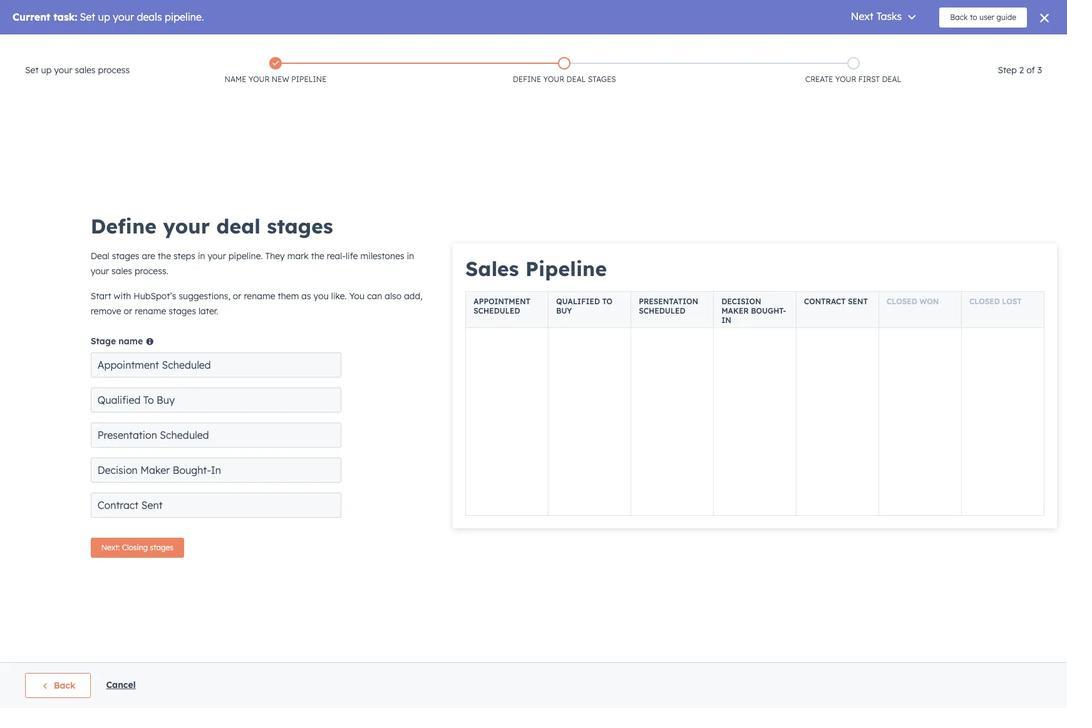 Task type: describe. For each thing, give the bounding box(es) containing it.
maker
[[722, 306, 749, 315]]

list containing name your new pipeline
[[131, 54, 998, 87]]

qualified to buy
[[556, 297, 613, 315]]

help button
[[923, 34, 945, 54]]

2 list item
[[709, 54, 998, 87]]

settings image
[[949, 40, 961, 51]]

step 2 of 3
[[998, 65, 1042, 76]]

deal stages are the steps in your pipeline. they mark the real-life milestones in your sales process.
[[91, 251, 414, 277]]

contract
[[804, 297, 846, 306]]

stage
[[91, 336, 116, 347]]

process.
[[135, 266, 168, 277]]

your inside the 0 completed list item
[[249, 75, 270, 84]]

steps
[[173, 251, 195, 262]]

stages inside deal stages are the steps in your pipeline. they mark the real-life milestones in your sales process.
[[112, 251, 139, 262]]

next:
[[101, 543, 120, 553]]

closed for closed won
[[887, 297, 918, 306]]

1 vertical spatial define your deal stages
[[91, 214, 333, 239]]

them
[[278, 291, 299, 302]]

hubspot's
[[134, 291, 176, 302]]

your inside the '1' list item
[[543, 75, 565, 84]]

hubspot link
[[15, 37, 47, 52]]

0 horizontal spatial rename
[[135, 306, 166, 317]]

deal inside the '1' list item
[[567, 75, 586, 84]]

deal inside 2 list item
[[882, 75, 902, 84]]

appointment scheduled
[[474, 297, 531, 315]]

closing
[[122, 543, 148, 553]]

appointment
[[474, 297, 531, 306]]

decision
[[722, 297, 761, 306]]

greg robinson image
[[997, 39, 1008, 50]]

qualified
[[556, 297, 600, 306]]

2
[[1020, 65, 1024, 76]]

create
[[806, 75, 833, 84]]

to
[[602, 297, 613, 306]]

are
[[142, 251, 155, 262]]

bought-
[[751, 306, 786, 315]]

stage name element
[[91, 353, 433, 518]]

1 the from the left
[[158, 251, 171, 262]]

also
[[385, 291, 402, 302]]

2 the from the left
[[311, 251, 324, 262]]

up
[[41, 65, 52, 76]]

pipeline.
[[229, 251, 263, 262]]

scheduled for presentation scheduled
[[639, 306, 686, 315]]

menu containing music
[[819, 34, 1052, 54]]

Search HubSpot search field
[[891, 61, 1045, 82]]

with
[[114, 291, 131, 302]]

start
[[91, 291, 111, 302]]

2 menu item from the left
[[964, 34, 988, 54]]

closed won
[[887, 297, 939, 306]]

create your first deal
[[806, 75, 902, 84]]

contract sent
[[804, 297, 868, 306]]

lost
[[1002, 297, 1022, 306]]

cancel
[[106, 679, 136, 691]]

milestones
[[361, 251, 405, 262]]

sales inside deal stages are the steps in your pipeline. they mark the real-life milestones in your sales process.
[[111, 266, 132, 277]]

0 vertical spatial or
[[233, 291, 242, 302]]

decision maker bought- in
[[722, 297, 786, 325]]

back button
[[25, 673, 91, 698]]

first
[[859, 75, 880, 84]]

1 vertical spatial or
[[124, 306, 132, 317]]

pipeline
[[291, 75, 327, 84]]

name
[[225, 75, 246, 84]]

your inside 2 list item
[[836, 75, 857, 84]]

new
[[272, 75, 289, 84]]

like.
[[331, 291, 347, 302]]

can
[[367, 291, 382, 302]]

hubspot image
[[23, 37, 38, 52]]

settings link
[[947, 38, 963, 51]]



Task type: vqa. For each thing, say whether or not it's contained in the screenshot.
that in Sales Opportunity Review Start with a dashboard of 9 reports that focus on the overall performance of your sales for the month.
no



Task type: locate. For each thing, give the bounding box(es) containing it.
in
[[198, 251, 205, 262], [407, 251, 414, 262]]

menu item right the settings "link" on the right
[[964, 34, 988, 54]]

define
[[513, 75, 541, 84], [91, 214, 157, 239]]

0 vertical spatial define your deal stages
[[513, 75, 616, 84]]

menu item
[[869, 34, 893, 54], [964, 34, 988, 54]]

marketplaces image
[[902, 40, 913, 51]]

or down with
[[124, 306, 132, 317]]

name your new pipeline
[[225, 75, 327, 84]]

you
[[349, 291, 365, 302]]

suggestions,
[[179, 291, 230, 302]]

upgrade image
[[821, 40, 832, 51]]

back
[[54, 680, 75, 692]]

or right suggestions,
[[233, 291, 242, 302]]

closed left lost
[[970, 297, 1000, 306]]

of
[[1027, 65, 1035, 76]]

step
[[998, 65, 1017, 76]]

2 horizontal spatial deal
[[882, 75, 902, 84]]

1 horizontal spatial or
[[233, 291, 242, 302]]

1 horizontal spatial define
[[513, 75, 541, 84]]

search image
[[1041, 67, 1050, 76]]

as
[[302, 291, 311, 302]]

deal
[[567, 75, 586, 84], [882, 75, 902, 84], [216, 214, 261, 239]]

0 completed list item
[[131, 54, 420, 87]]

you
[[314, 291, 329, 302]]

closed for closed lost
[[970, 297, 1000, 306]]

in
[[722, 315, 732, 325]]

3
[[1038, 65, 1042, 76]]

1 closed from the left
[[887, 297, 918, 306]]

0 vertical spatial sales
[[75, 65, 96, 76]]

sales left 'process'
[[75, 65, 96, 76]]

2 scheduled from the left
[[639, 306, 686, 315]]

scheduled down the sales
[[474, 306, 520, 315]]

1 horizontal spatial closed
[[970, 297, 1000, 306]]

music button
[[989, 34, 1051, 54]]

2 closed from the left
[[970, 297, 1000, 306]]

set up your sales process
[[25, 65, 130, 76]]

1 horizontal spatial define your deal stages
[[513, 75, 616, 84]]

list
[[131, 54, 998, 87]]

process
[[98, 65, 130, 76]]

menu item left marketplaces popup button
[[869, 34, 893, 54]]

menu
[[819, 34, 1052, 54]]

the left real-
[[311, 251, 324, 262]]

define your deal stages
[[513, 75, 616, 84], [91, 214, 333, 239]]

later.
[[199, 306, 218, 317]]

1 vertical spatial define
[[91, 214, 157, 239]]

0 horizontal spatial the
[[158, 251, 171, 262]]

sales pipeline
[[466, 256, 607, 281]]

search button
[[1035, 61, 1056, 82]]

the
[[158, 251, 171, 262], [311, 251, 324, 262]]

add,
[[404, 291, 423, 302]]

1 horizontal spatial menu item
[[964, 34, 988, 54]]

1 horizontal spatial deal
[[567, 75, 586, 84]]

1 horizontal spatial sales
[[111, 266, 132, 277]]

music
[[1010, 39, 1032, 49]]

marketplaces button
[[894, 34, 921, 54]]

closed left won
[[887, 297, 918, 306]]

1 horizontal spatial in
[[407, 251, 414, 262]]

define your deal stages inside the '1' list item
[[513, 75, 616, 84]]

2 in from the left
[[407, 251, 414, 262]]

0 horizontal spatial scheduled
[[474, 306, 520, 315]]

presentation scheduled
[[639, 297, 698, 315]]

rename down hubspot's
[[135, 306, 166, 317]]

1 scheduled from the left
[[474, 306, 520, 315]]

the right are
[[158, 251, 171, 262]]

sales up with
[[111, 266, 132, 277]]

sales
[[466, 256, 519, 281]]

rename left them
[[244, 291, 275, 302]]

0 horizontal spatial or
[[124, 306, 132, 317]]

deal
[[91, 251, 109, 262]]

stage name
[[91, 336, 143, 347]]

0 vertical spatial define
[[513, 75, 541, 84]]

None text field
[[91, 423, 341, 448], [91, 493, 341, 518], [91, 423, 341, 448], [91, 493, 341, 518]]

scheduled inside appointment scheduled
[[474, 306, 520, 315]]

life
[[346, 251, 358, 262]]

scheduled right to
[[639, 306, 686, 315]]

dialog containing define your deal stages
[[0, 34, 1067, 708]]

your
[[54, 65, 72, 76], [249, 75, 270, 84], [543, 75, 565, 84], [836, 75, 857, 84], [163, 214, 210, 239], [208, 251, 226, 262], [91, 266, 109, 277]]

0 horizontal spatial closed
[[887, 297, 918, 306]]

in right 'milestones' on the top left of the page
[[407, 251, 414, 262]]

1 in from the left
[[198, 251, 205, 262]]

buy
[[556, 306, 572, 315]]

rename
[[244, 291, 275, 302], [135, 306, 166, 317]]

pipeline
[[526, 256, 607, 281]]

they
[[265, 251, 285, 262]]

real-
[[327, 251, 346, 262]]

1 list item
[[420, 54, 709, 87]]

sent
[[848, 297, 868, 306]]

None text field
[[91, 353, 341, 378], [91, 388, 341, 413], [91, 458, 341, 483], [91, 353, 341, 378], [91, 388, 341, 413], [91, 458, 341, 483]]

mark
[[287, 251, 309, 262]]

scheduled for appointment scheduled
[[474, 306, 520, 315]]

upgrade
[[834, 40, 868, 50]]

next: closing stages button
[[91, 538, 184, 558]]

1 vertical spatial sales
[[111, 266, 132, 277]]

1 vertical spatial rename
[[135, 306, 166, 317]]

scheduled inside presentation scheduled
[[639, 306, 686, 315]]

0 vertical spatial rename
[[244, 291, 275, 302]]

0 horizontal spatial define
[[91, 214, 157, 239]]

set
[[25, 65, 39, 76]]

scheduled
[[474, 306, 520, 315], [639, 306, 686, 315]]

1 horizontal spatial rename
[[244, 291, 275, 302]]

0 horizontal spatial deal
[[216, 214, 261, 239]]

stages inside button
[[150, 543, 174, 553]]

stages
[[588, 75, 616, 84], [267, 214, 333, 239], [112, 251, 139, 262], [169, 306, 196, 317], [150, 543, 174, 553]]

stages inside start with hubspot's suggestions, or rename them as you like. you can also add, remove or rename stages later.
[[169, 306, 196, 317]]

1 horizontal spatial scheduled
[[639, 306, 686, 315]]

remove
[[91, 306, 121, 317]]

cancel button
[[106, 679, 136, 691]]

1 menu item from the left
[[869, 34, 893, 54]]

closed lost
[[970, 297, 1022, 306]]

won
[[920, 297, 939, 306]]

0 horizontal spatial sales
[[75, 65, 96, 76]]

closed
[[887, 297, 918, 306], [970, 297, 1000, 306]]

dialog
[[0, 34, 1067, 708]]

sales
[[75, 65, 96, 76], [111, 266, 132, 277]]

start with hubspot's suggestions, or rename them as you like. you can also add, remove or rename stages later.
[[91, 291, 423, 317]]

0 horizontal spatial menu item
[[869, 34, 893, 54]]

help image
[[928, 40, 940, 51]]

name
[[119, 336, 143, 347]]

stages inside the '1' list item
[[588, 75, 616, 84]]

or
[[233, 291, 242, 302], [124, 306, 132, 317]]

1 horizontal spatial the
[[311, 251, 324, 262]]

in right steps
[[198, 251, 205, 262]]

0 horizontal spatial in
[[198, 251, 205, 262]]

0 horizontal spatial define your deal stages
[[91, 214, 333, 239]]

presentation
[[639, 297, 698, 306]]

next: closing stages
[[101, 543, 174, 553]]

define inside the '1' list item
[[513, 75, 541, 84]]



